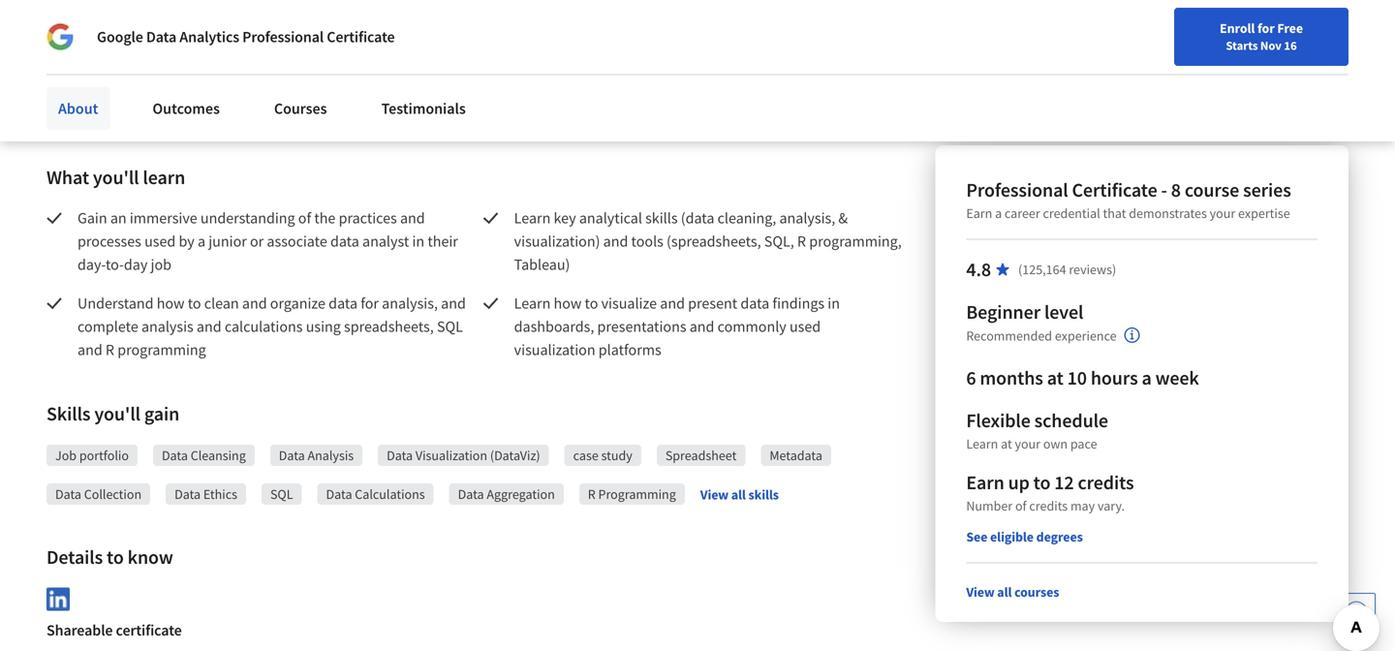 Task type: vqa. For each thing, say whether or not it's contained in the screenshot.
"SQL" for queries
no



Task type: locate. For each thing, give the bounding box(es) containing it.
may
[[1071, 497, 1096, 515]]

data for data visualization (dataviz)
[[387, 447, 413, 464]]

metadata
[[770, 447, 823, 464]]

1 horizontal spatial certificate
[[1073, 178, 1158, 202]]

outcomes up learn
[[153, 99, 220, 118]]

data calculations
[[326, 486, 425, 503]]

data
[[331, 232, 359, 251], [329, 294, 358, 313], [741, 294, 770, 313]]

for up nov
[[1258, 19, 1275, 37]]

to inside understand how to clean and organize data for analysis, and complete analysis and calculations using spreadsheets, sql and r programming
[[188, 294, 201, 313]]

1 vertical spatial analysis,
[[382, 294, 438, 313]]

of
[[298, 208, 311, 228], [1016, 497, 1027, 515]]

skills up tools
[[646, 208, 678, 228]]

earn inside professional certificate - 8 course series earn a career credential that demonstrates your expertise
[[967, 205, 993, 222]]

0 horizontal spatial skills
[[646, 208, 678, 228]]

help center image
[[1346, 601, 1369, 624]]

0 horizontal spatial credits
[[1030, 497, 1068, 515]]

professional inside professional certificate - 8 course series earn a career credential that demonstrates your expertise
[[967, 178, 1069, 202]]

how inside learn how to visualize and present data findings in dashboards, presentations and commonly used visualization platforms
[[554, 294, 582, 313]]

in right "findings"
[[828, 294, 840, 313]]

1 vertical spatial for
[[361, 294, 379, 313]]

learn for learn key analytical skills (data cleaning, analysis, & visualization) and tools (spreadsheets, sql, r programming, tableau)
[[514, 208, 551, 228]]

spreadsheet
[[666, 447, 737, 464]]

about for second courses link from the bottom of the page's about link
[[58, 88, 98, 108]]

0 horizontal spatial for
[[361, 294, 379, 313]]

2 how from the left
[[554, 294, 582, 313]]

you'll up portfolio
[[94, 402, 141, 426]]

and down the their
[[441, 294, 466, 313]]

learn up dashboards,
[[514, 294, 551, 313]]

analysis, left &
[[780, 208, 836, 228]]

in inside gain an immersive understanding of the practices and processes used by a junior or associate data analyst in their day-to-day job
[[412, 232, 425, 251]]

1 vertical spatial r
[[106, 340, 114, 360]]

learn
[[514, 208, 551, 228], [514, 294, 551, 313], [967, 435, 999, 453]]

6
[[967, 366, 977, 390]]

a left week
[[1142, 366, 1152, 390]]

at left '10'
[[1048, 366, 1064, 390]]

1 horizontal spatial skills
[[749, 486, 779, 504]]

what
[[47, 165, 89, 190]]

cleansing
[[191, 447, 246, 464]]

you'll for what
[[93, 165, 139, 190]]

0 vertical spatial you'll
[[93, 165, 139, 190]]

0 horizontal spatial analysis,
[[382, 294, 438, 313]]

data for data analysis
[[279, 447, 305, 464]]

credits down earn up to 12 credits
[[1030, 497, 1068, 515]]

data up commonly
[[741, 294, 770, 313]]

gain an immersive understanding of the practices and processes used by a junior or associate data analyst in their day-to-day job
[[78, 208, 461, 274]]

data for data collection
[[55, 486, 81, 503]]

about up what
[[58, 99, 98, 118]]

1 vertical spatial view
[[967, 584, 995, 601]]

pace
[[1071, 435, 1098, 453]]

1 horizontal spatial in
[[828, 294, 840, 313]]

case study
[[574, 447, 633, 464]]

1 vertical spatial professional
[[967, 178, 1069, 202]]

your left own
[[1015, 435, 1041, 453]]

recommended
[[967, 327, 1053, 345]]

courses link
[[263, 77, 339, 119], [263, 87, 339, 130]]

outcomes link down analytics
[[141, 77, 232, 119]]

1 outcomes from the top
[[153, 88, 220, 108]]

to left clean
[[188, 294, 201, 313]]

-
[[1162, 178, 1168, 202]]

and down analytical
[[604, 232, 629, 251]]

ethics
[[203, 486, 237, 503]]

your down course
[[1210, 205, 1236, 222]]

professional right analytics
[[242, 27, 324, 47]]

view inside 'view all skills' button
[[701, 486, 729, 504]]

google data analytics professional certificate
[[97, 27, 395, 47]]

2 horizontal spatial r
[[798, 232, 807, 251]]

about
[[58, 88, 98, 108], [58, 99, 98, 118]]

junior
[[209, 232, 247, 251]]

0 vertical spatial your
[[1210, 205, 1236, 222]]

2 vertical spatial a
[[1142, 366, 1152, 390]]

0 horizontal spatial how
[[157, 294, 185, 313]]

data inside learn how to visualize and present data findings in dashboards, presentations and commonly used visualization platforms
[[741, 294, 770, 313]]

1 vertical spatial at
[[1001, 435, 1013, 453]]

about link up what
[[47, 87, 110, 130]]

visualization
[[416, 447, 488, 464]]

credits
[[1078, 471, 1135, 495], [1030, 497, 1068, 515]]

outcomes for second courses link from the top of the page's about link
[[153, 99, 220, 118]]

menu item
[[1045, 19, 1169, 82]]

testimonials link
[[370, 77, 478, 119], [370, 87, 478, 130]]

learn inside "learn key analytical skills (data cleaning, analysis, & visualization) and tools (spreadsheets, sql, r programming, tableau)"
[[514, 208, 551, 228]]

testimonials link for second courses link from the top of the page
[[370, 87, 478, 130]]

reviews)
[[1070, 261, 1117, 278]]

in left the their
[[412, 232, 425, 251]]

data left cleansing
[[162, 447, 188, 464]]

sql down data analysis
[[270, 486, 293, 503]]

2 vertical spatial r
[[588, 486, 596, 503]]

1 earn from the top
[[967, 205, 993, 222]]

findings
[[773, 294, 825, 313]]

free
[[1278, 19, 1304, 37]]

day-
[[78, 255, 106, 274]]

learn down flexible
[[967, 435, 999, 453]]

0 horizontal spatial a
[[198, 232, 206, 251]]

for
[[1258, 19, 1275, 37], [361, 294, 379, 313]]

1 horizontal spatial sql
[[437, 317, 463, 336]]

about link
[[47, 77, 110, 119], [47, 87, 110, 130]]

of down the up
[[1016, 497, 1027, 515]]

learn inside learn how to visualize and present data findings in dashboards, presentations and commonly used visualization platforms
[[514, 294, 551, 313]]

what you'll learn
[[47, 165, 185, 190]]

how up dashboards,
[[554, 294, 582, 313]]

schedule
[[1035, 409, 1109, 433]]

data left analysis
[[279, 447, 305, 464]]

practices
[[339, 208, 397, 228]]

data down the
[[331, 232, 359, 251]]

a right by
[[198, 232, 206, 251]]

0 vertical spatial all
[[732, 486, 746, 504]]

1 horizontal spatial for
[[1258, 19, 1275, 37]]

used
[[145, 232, 176, 251], [790, 317, 821, 336]]

courses for second courses link from the top of the page
[[274, 99, 327, 118]]

and down clean
[[197, 317, 222, 336]]

1 vertical spatial you'll
[[94, 402, 141, 426]]

of left the
[[298, 208, 311, 228]]

0 vertical spatial earn
[[967, 205, 993, 222]]

at inside flexible schedule learn at your own pace
[[1001, 435, 1013, 453]]

earn up to 12 credits
[[967, 471, 1135, 495]]

your
[[1210, 205, 1236, 222], [1015, 435, 1041, 453]]

2 outcomes link from the top
[[141, 87, 232, 130]]

1 horizontal spatial credits
[[1078, 471, 1135, 495]]

used inside gain an immersive understanding of the practices and processes used by a junior or associate data analyst in their day-to-day job
[[145, 232, 176, 251]]

1 horizontal spatial view
[[967, 584, 995, 601]]

analysis
[[141, 317, 194, 336]]

r inside understand how to clean and organize data for analysis, and complete analysis and calculations using spreadsheets, sql and r programming
[[106, 340, 114, 360]]

0 vertical spatial view
[[701, 486, 729, 504]]

2 courses from the top
[[274, 99, 327, 118]]

1 vertical spatial a
[[198, 232, 206, 251]]

outcomes link up learn
[[141, 87, 232, 130]]

1 vertical spatial in
[[828, 294, 840, 313]]

0 vertical spatial credits
[[1078, 471, 1135, 495]]

analysis,
[[780, 208, 836, 228], [382, 294, 438, 313]]

&
[[839, 208, 848, 228]]

0 vertical spatial a
[[996, 205, 1002, 222]]

1 vertical spatial of
[[1016, 497, 1027, 515]]

data down data visualization (dataviz)
[[458, 486, 484, 503]]

clean
[[204, 294, 239, 313]]

0 horizontal spatial your
[[1015, 435, 1041, 453]]

sql,
[[765, 232, 795, 251]]

all for skills
[[732, 486, 746, 504]]

used down "findings"
[[790, 317, 821, 336]]

1 vertical spatial skills
[[749, 486, 779, 504]]

0 horizontal spatial used
[[145, 232, 176, 251]]

skills
[[47, 402, 91, 426]]

2 testimonials from the top
[[382, 99, 466, 118]]

months
[[980, 366, 1044, 390]]

view down spreadsheet
[[701, 486, 729, 504]]

0 vertical spatial professional
[[242, 27, 324, 47]]

0 horizontal spatial of
[[298, 208, 311, 228]]

all down spreadsheet
[[732, 486, 746, 504]]

r programming
[[588, 486, 676, 503]]

enroll
[[1220, 19, 1256, 37]]

1 horizontal spatial of
[[1016, 497, 1027, 515]]

how
[[157, 294, 185, 313], [554, 294, 582, 313]]

sql right spreadsheets,
[[437, 317, 463, 336]]

0 vertical spatial sql
[[437, 317, 463, 336]]

how inside understand how to clean and organize data for analysis, and complete analysis and calculations using spreadsheets, sql and r programming
[[157, 294, 185, 313]]

2 outcomes from the top
[[153, 99, 220, 118]]

about link for second courses link from the bottom of the page
[[47, 77, 110, 119]]

1 vertical spatial all
[[998, 584, 1012, 601]]

calculations
[[355, 486, 425, 503]]

and down complete
[[78, 340, 102, 360]]

earn left "career"
[[967, 205, 993, 222]]

1 vertical spatial earn
[[967, 471, 1005, 495]]

0 horizontal spatial all
[[732, 486, 746, 504]]

a inside gain an immersive understanding of the practices and processes used by a junior or associate data analyst in their day-to-day job
[[198, 232, 206, 251]]

2 about link from the top
[[47, 87, 110, 130]]

2 about from the top
[[58, 99, 98, 118]]

None search field
[[276, 12, 596, 51]]

certificate inside professional certificate - 8 course series earn a career credential that demonstrates your expertise
[[1073, 178, 1158, 202]]

0 horizontal spatial sql
[[270, 486, 293, 503]]

number
[[967, 497, 1013, 515]]

1 horizontal spatial all
[[998, 584, 1012, 601]]

1 horizontal spatial how
[[554, 294, 582, 313]]

number of credits may vary.
[[967, 497, 1125, 515]]

0 horizontal spatial view
[[701, 486, 729, 504]]

1 vertical spatial used
[[790, 317, 821, 336]]

presentations
[[598, 317, 687, 336]]

1 vertical spatial learn
[[514, 294, 551, 313]]

data for data aggregation
[[458, 486, 484, 503]]

testimonials
[[382, 88, 466, 108], [382, 99, 466, 118]]

google image
[[47, 23, 74, 50]]

data up using
[[329, 294, 358, 313]]

that
[[1104, 205, 1127, 222]]

12
[[1055, 471, 1075, 495]]

data inside gain an immersive understanding of the practices and processes used by a junior or associate data analyst in their day-to-day job
[[331, 232, 359, 251]]

r down complete
[[106, 340, 114, 360]]

skills down "metadata" at the right
[[749, 486, 779, 504]]

in
[[412, 232, 425, 251], [828, 294, 840, 313]]

to left 12
[[1034, 471, 1051, 495]]

analysis, up spreadsheets,
[[382, 294, 438, 313]]

0 vertical spatial for
[[1258, 19, 1275, 37]]

and up analyst
[[400, 208, 425, 228]]

learn for learn how to visualize and present data findings in dashboards, presentations and commonly used visualization platforms
[[514, 294, 551, 313]]

0 horizontal spatial r
[[106, 340, 114, 360]]

r
[[798, 232, 807, 251], [106, 340, 114, 360], [588, 486, 596, 503]]

data down 'job'
[[55, 486, 81, 503]]

1 courses from the top
[[274, 88, 327, 108]]

a left "career"
[[996, 205, 1002, 222]]

for up spreadsheets,
[[361, 294, 379, 313]]

in inside learn how to visualize and present data findings in dashboards, presentations and commonly used visualization platforms
[[828, 294, 840, 313]]

programming
[[117, 340, 206, 360]]

to left visualize
[[585, 294, 598, 313]]

1 about from the top
[[58, 88, 98, 108]]

0 vertical spatial learn
[[514, 208, 551, 228]]

skills inside 'view all skills' button
[[749, 486, 779, 504]]

how up the analysis
[[157, 294, 185, 313]]

learn key analytical skills (data cleaning, analysis, & visualization) and tools (spreadsheets, sql, r programming, tableau)
[[514, 208, 905, 274]]

data for data ethics
[[175, 486, 201, 503]]

data inside understand how to clean and organize data for analysis, and complete analysis and calculations using spreadsheets, sql and r programming
[[329, 294, 358, 313]]

2 vertical spatial learn
[[967, 435, 999, 453]]

1 horizontal spatial r
[[588, 486, 596, 503]]

how for learn
[[554, 294, 582, 313]]

week
[[1156, 366, 1200, 390]]

credits up vary.
[[1078, 471, 1135, 495]]

about link down the google icon
[[47, 77, 110, 119]]

0 vertical spatial r
[[798, 232, 807, 251]]

case
[[574, 447, 599, 464]]

all left courses
[[998, 584, 1012, 601]]

earn up number on the right bottom of page
[[967, 471, 1005, 495]]

1 how from the left
[[157, 294, 185, 313]]

a inside professional certificate - 8 course series earn a career credential that demonstrates your expertise
[[996, 205, 1002, 222]]

1 horizontal spatial professional
[[967, 178, 1069, 202]]

you'll up an
[[93, 165, 139, 190]]

data left ethics
[[175, 486, 201, 503]]

visualization
[[514, 340, 596, 360]]

1 outcomes link from the top
[[141, 77, 232, 119]]

used up job
[[145, 232, 176, 251]]

0 vertical spatial certificate
[[327, 27, 395, 47]]

0 horizontal spatial certificate
[[327, 27, 395, 47]]

0 horizontal spatial in
[[412, 232, 425, 251]]

analytical
[[580, 208, 643, 228]]

see eligible degrees button
[[967, 527, 1083, 547]]

about down the google icon
[[58, 88, 98, 108]]

professional up "career"
[[967, 178, 1069, 202]]

1 about link from the top
[[47, 77, 110, 119]]

flexible
[[967, 409, 1031, 433]]

view all courses
[[967, 584, 1060, 601]]

0 vertical spatial used
[[145, 232, 176, 251]]

0 horizontal spatial at
[[1001, 435, 1013, 453]]

outcomes down analytics
[[153, 88, 220, 108]]

enroll for free starts nov 16
[[1220, 19, 1304, 53]]

data for data cleansing
[[162, 447, 188, 464]]

collection
[[84, 486, 142, 503]]

0 vertical spatial analysis,
[[780, 208, 836, 228]]

1 horizontal spatial used
[[790, 317, 821, 336]]

2 earn from the top
[[967, 471, 1005, 495]]

view down 'see'
[[967, 584, 995, 601]]

data visualization (dataviz)
[[387, 447, 541, 464]]

to inside learn how to visualize and present data findings in dashboards, presentations and commonly used visualization platforms
[[585, 294, 598, 313]]

0 vertical spatial of
[[298, 208, 311, 228]]

data up calculations
[[387, 447, 413, 464]]

1 horizontal spatial your
[[1210, 205, 1236, 222]]

outcomes
[[153, 88, 220, 108], [153, 99, 220, 118]]

learn left "key" in the top left of the page
[[514, 208, 551, 228]]

0 vertical spatial in
[[412, 232, 425, 251]]

r down case
[[588, 486, 596, 503]]

r right sql,
[[798, 232, 807, 251]]

at down flexible
[[1001, 435, 1013, 453]]

all inside button
[[732, 486, 746, 504]]

1 horizontal spatial analysis,
[[780, 208, 836, 228]]

2 testimonials link from the top
[[370, 87, 478, 130]]

data analysis
[[279, 447, 354, 464]]

1 vertical spatial certificate
[[1073, 178, 1158, 202]]

1 vertical spatial your
[[1015, 435, 1041, 453]]

career
[[1005, 205, 1041, 222]]

1 horizontal spatial a
[[996, 205, 1002, 222]]

analysis, inside "learn key analytical skills (data cleaning, analysis, & visualization) and tools (spreadsheets, sql, r programming, tableau)"
[[780, 208, 836, 228]]

dashboards,
[[514, 317, 595, 336]]

data for visualization
[[741, 294, 770, 313]]

job
[[151, 255, 172, 274]]

data down analysis
[[326, 486, 352, 503]]

earn
[[967, 205, 993, 222], [967, 471, 1005, 495]]

shareable
[[47, 621, 113, 640]]

1 testimonials link from the top
[[370, 77, 478, 119]]

0 vertical spatial skills
[[646, 208, 678, 228]]

0 vertical spatial at
[[1048, 366, 1064, 390]]

recommended experience
[[967, 327, 1117, 345]]

a
[[996, 205, 1002, 222], [198, 232, 206, 251], [1142, 366, 1152, 390]]



Task type: describe. For each thing, give the bounding box(es) containing it.
of inside gain an immersive understanding of the practices and processes used by a junior or associate data analyst in their day-to-day job
[[298, 208, 311, 228]]

view for view all skills
[[701, 486, 729, 504]]

complete
[[78, 317, 138, 336]]

view all skills button
[[701, 485, 779, 505]]

up
[[1009, 471, 1030, 495]]

data ethics
[[175, 486, 237, 503]]

vary.
[[1098, 497, 1125, 515]]

tools
[[632, 232, 664, 251]]

details to know
[[47, 545, 173, 570]]

flexible schedule learn at your own pace
[[967, 409, 1109, 453]]

10
[[1068, 366, 1088, 390]]

for inside understand how to clean and organize data for analysis, and complete analysis and calculations using spreadsheets, sql and r programming
[[361, 294, 379, 313]]

view all courses link
[[967, 584, 1060, 601]]

learn
[[143, 165, 185, 190]]

2 courses link from the top
[[263, 87, 339, 130]]

r inside "learn key analytical skills (data cleaning, analysis, & visualization) and tools (spreadsheets, sql, r programming, tableau)"
[[798, 232, 807, 251]]

an
[[110, 208, 127, 228]]

(data
[[681, 208, 715, 228]]

google
[[97, 27, 143, 47]]

to left know
[[107, 545, 124, 570]]

shareable certificate
[[47, 621, 182, 640]]

and up presentations
[[660, 294, 685, 313]]

nov
[[1261, 38, 1282, 53]]

for inside enroll for free starts nov 16
[[1258, 19, 1275, 37]]

how for understand
[[157, 294, 185, 313]]

credential
[[1044, 205, 1101, 222]]

and up the calculations
[[242, 294, 267, 313]]

16
[[1285, 38, 1298, 53]]

0 horizontal spatial professional
[[242, 27, 324, 47]]

skills inside "learn key analytical skills (data cleaning, analysis, & visualization) and tools (spreadsheets, sql, r programming, tableau)"
[[646, 208, 678, 228]]

outcomes for second courses link from the bottom of the page's about link
[[153, 88, 220, 108]]

2 horizontal spatial a
[[1142, 366, 1152, 390]]

1 testimonials from the top
[[382, 88, 466, 108]]

outcomes link for second courses link from the top of the page
[[141, 87, 232, 130]]

by
[[179, 232, 195, 251]]

data for using
[[329, 294, 358, 313]]

all for courses
[[998, 584, 1012, 601]]

analysis, inside understand how to clean and organize data for analysis, and complete analysis and calculations using spreadsheets, sql and r programming
[[382, 294, 438, 313]]

outcomes link for second courses link from the bottom of the page
[[141, 77, 232, 119]]

programming,
[[810, 232, 902, 251]]

(spreadsheets,
[[667, 232, 762, 251]]

understand
[[78, 294, 154, 313]]

eligible
[[991, 528, 1034, 546]]

to-
[[106, 255, 124, 274]]

1 vertical spatial sql
[[270, 486, 293, 503]]

your inside flexible schedule learn at your own pace
[[1015, 435, 1041, 453]]

information about difficulty level pre-requisites. image
[[1125, 328, 1141, 343]]

level
[[1045, 300, 1084, 324]]

and inside "learn key analytical skills (data cleaning, analysis, & visualization) and tools (spreadsheets, sql, r programming, tableau)"
[[604, 232, 629, 251]]

to for 12
[[1034, 471, 1051, 495]]

associate
[[267, 232, 327, 251]]

the
[[314, 208, 336, 228]]

job portfolio
[[55, 447, 129, 464]]

immersive
[[130, 208, 197, 228]]

tableau)
[[514, 255, 570, 274]]

about for second courses link from the top of the page's about link
[[58, 99, 98, 118]]

data for data calculations
[[326, 486, 352, 503]]

data cleansing
[[162, 447, 246, 464]]

expertise
[[1239, 205, 1291, 222]]

starts
[[1227, 38, 1259, 53]]

spreadsheets,
[[344, 317, 434, 336]]

courses
[[1015, 584, 1060, 601]]

data aggregation
[[458, 486, 555, 503]]

1 vertical spatial credits
[[1030, 497, 1068, 515]]

course
[[1185, 178, 1240, 202]]

testimonials link for second courses link from the bottom of the page
[[370, 77, 478, 119]]

commonly
[[718, 317, 787, 336]]

professional certificate - 8 course series earn a career credential that demonstrates your expertise
[[967, 178, 1292, 222]]

learn inside flexible schedule learn at your own pace
[[967, 435, 999, 453]]

your inside professional certificate - 8 course series earn a career credential that demonstrates your expertise
[[1210, 205, 1236, 222]]

4.8
[[967, 257, 992, 282]]

own
[[1044, 435, 1068, 453]]

visualization)
[[514, 232, 600, 251]]

used inside learn how to visualize and present data findings in dashboards, presentations and commonly used visualization platforms
[[790, 317, 821, 336]]

beginner level
[[967, 300, 1084, 324]]

present
[[688, 294, 738, 313]]

their
[[428, 232, 458, 251]]

programming
[[599, 486, 676, 503]]

skills you'll gain
[[47, 402, 180, 426]]

processes
[[78, 232, 141, 251]]

gain
[[78, 208, 107, 228]]

(125,164
[[1019, 261, 1067, 278]]

using
[[306, 317, 341, 336]]

cleaning,
[[718, 208, 777, 228]]

to for visualize
[[585, 294, 598, 313]]

1 horizontal spatial at
[[1048, 366, 1064, 390]]

data collection
[[55, 486, 142, 503]]

portfolio
[[79, 447, 129, 464]]

understanding
[[201, 208, 295, 228]]

and down present
[[690, 317, 715, 336]]

and inside gain an immersive understanding of the practices and processes used by a junior or associate data analyst in their day-to-day job
[[400, 208, 425, 228]]

(125,164 reviews)
[[1019, 261, 1117, 278]]

sql inside understand how to clean and organize data for analysis, and complete analysis and calculations using spreadsheets, sql and r programming
[[437, 317, 463, 336]]

platforms
[[599, 340, 662, 360]]

6 months at 10 hours a week
[[967, 366, 1200, 390]]

to for clean
[[188, 294, 201, 313]]

coursera image
[[23, 16, 146, 47]]

analyst
[[363, 232, 409, 251]]

1 courses link from the top
[[263, 77, 339, 119]]

certificate
[[116, 621, 182, 640]]

view for view all courses
[[967, 584, 995, 601]]

courses for second courses link from the bottom of the page
[[274, 88, 327, 108]]

organize
[[270, 294, 326, 313]]

about link for second courses link from the top of the page
[[47, 87, 110, 130]]

data right google
[[146, 27, 177, 47]]

beginner
[[967, 300, 1041, 324]]

aggregation
[[487, 486, 555, 503]]

learn how to visualize and present data findings in dashboards, presentations and commonly used visualization platforms
[[514, 294, 844, 360]]

series
[[1244, 178, 1292, 202]]

analysis
[[308, 447, 354, 464]]

know
[[128, 545, 173, 570]]

understand how to clean and organize data for analysis, and complete analysis and calculations using spreadsheets, sql and r programming
[[78, 294, 469, 360]]

hours
[[1091, 366, 1139, 390]]

you'll for skills
[[94, 402, 141, 426]]

8
[[1172, 178, 1182, 202]]



